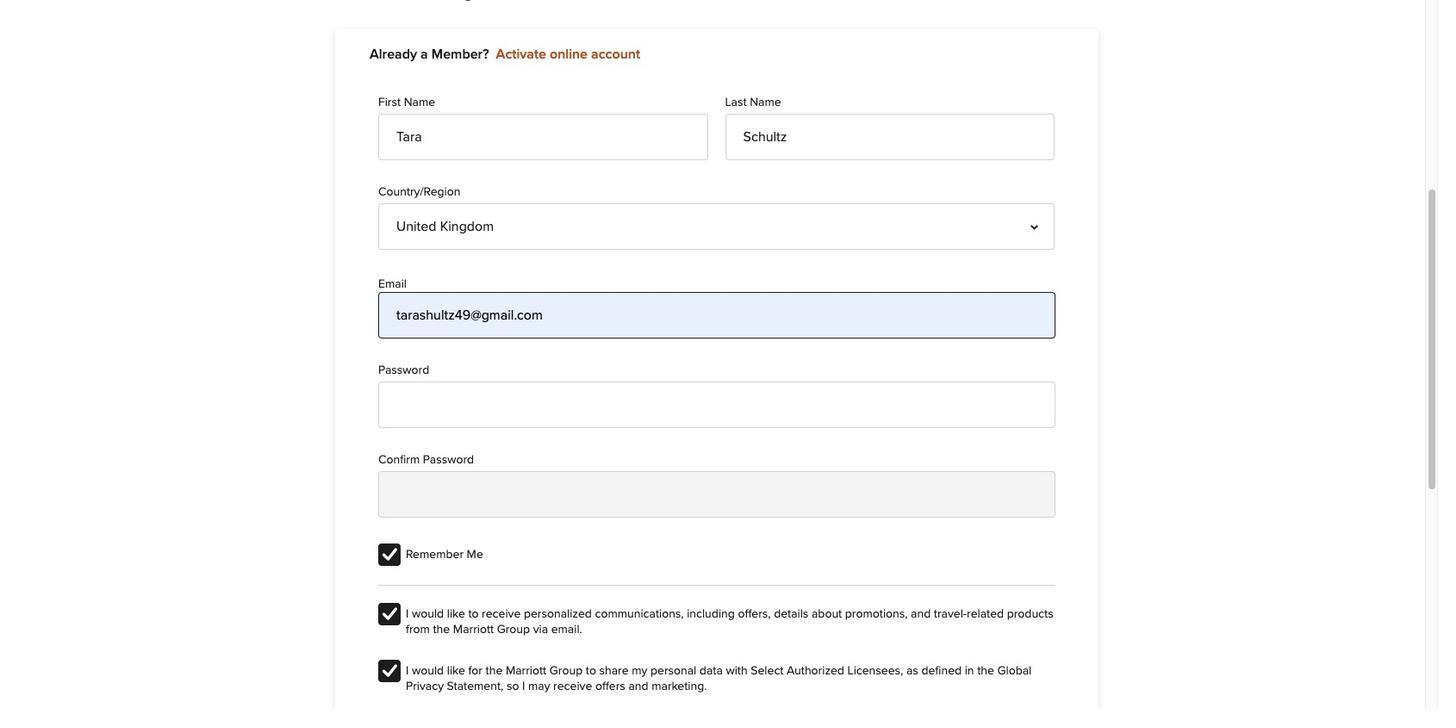 Task type: locate. For each thing, give the bounding box(es) containing it.
communications,
[[595, 608, 684, 621]]

like down remember me
[[447, 608, 465, 621]]

name right "first"
[[404, 97, 435, 109]]

1 vertical spatial group
[[550, 665, 583, 678]]

like inside i would like to receive personalized communications, including offers, details about promotions, and travel-related products from the marriott group via email.
[[447, 608, 465, 621]]

2 like from the top
[[447, 665, 465, 678]]

1 vertical spatial marriott
[[506, 665, 547, 678]]

group up "may"
[[550, 665, 583, 678]]

0 vertical spatial and
[[911, 608, 931, 621]]

licensees,
[[848, 665, 904, 678]]

select
[[751, 665, 784, 678]]

1 vertical spatial receive
[[554, 681, 593, 693]]

0 vertical spatial receive
[[482, 608, 521, 621]]

activate online account link
[[496, 47, 641, 61]]

and left travel-
[[911, 608, 931, 621]]

to left share in the bottom of the page
[[586, 665, 596, 678]]

1 vertical spatial and
[[629, 681, 649, 693]]

me
[[467, 549, 483, 561]]

1 horizontal spatial name
[[750, 97, 782, 109]]

to up for
[[468, 608, 479, 621]]

i
[[406, 608, 409, 621], [406, 665, 409, 678], [522, 681, 525, 693]]

would
[[412, 608, 444, 621], [412, 665, 444, 678]]

1 horizontal spatial receive
[[554, 681, 593, 693]]

last
[[726, 97, 747, 109]]

0 horizontal spatial group
[[497, 624, 530, 636]]

email.
[[551, 624, 583, 636]]

and inside i would like for the marriott group to share my personal data with select authorized licensees, as defined in the global privacy statement, so i may receive offers and marketing.
[[629, 681, 649, 693]]

1 vertical spatial to
[[586, 665, 596, 678]]

1 like from the top
[[447, 608, 465, 621]]

0 vertical spatial like
[[447, 608, 465, 621]]

and down my
[[629, 681, 649, 693]]

would for i would like for the marriott group to share my personal data with select authorized licensees, as defined in the global privacy statement, so i may receive offers and marketing.
[[412, 665, 444, 678]]

name right last
[[750, 97, 782, 109]]

my
[[632, 665, 648, 678]]

the
[[433, 624, 450, 636], [486, 665, 503, 678], [978, 665, 995, 678]]

0 horizontal spatial name
[[404, 97, 435, 109]]

0 horizontal spatial to
[[468, 608, 479, 621]]

would up privacy at the left bottom of page
[[412, 665, 444, 678]]

the right for
[[486, 665, 503, 678]]

would up from
[[412, 608, 444, 621]]

united
[[397, 220, 437, 234]]

may
[[528, 681, 550, 693]]

1 horizontal spatial to
[[586, 665, 596, 678]]

0 horizontal spatial the
[[433, 624, 450, 636]]

1 name from the left
[[404, 97, 435, 109]]

offers
[[596, 681, 626, 693]]

i up from
[[406, 608, 409, 621]]

the inside i would like to receive personalized communications, including offers, details about promotions, and travel-related products from the marriott group via email.
[[433, 624, 450, 636]]

1 horizontal spatial and
[[911, 608, 931, 621]]

i inside i would like to receive personalized communications, including offers, details about promotions, and travel-related products from the marriott group via email.
[[406, 608, 409, 621]]

0 vertical spatial marriott
[[453, 624, 494, 636]]

to
[[468, 608, 479, 621], [586, 665, 596, 678]]

0 vertical spatial would
[[412, 608, 444, 621]]

2 horizontal spatial the
[[978, 665, 995, 678]]

for
[[468, 665, 483, 678]]

password
[[378, 364, 430, 377]]

would inside i would like to receive personalized communications, including offers, details about promotions, and travel-related products from the marriott group via email.
[[412, 608, 444, 621]]

Password password field
[[378, 382, 1056, 428]]

0 vertical spatial group
[[497, 624, 530, 636]]

like for to
[[447, 608, 465, 621]]

name
[[404, 97, 435, 109], [750, 97, 782, 109]]

marriott up "may"
[[506, 665, 547, 678]]

Email text field
[[378, 292, 1056, 339]]

and
[[911, 608, 931, 621], [629, 681, 649, 693]]

to inside i would like for the marriott group to share my personal data with select authorized licensees, as defined in the global privacy statement, so i may receive offers and marketing.
[[586, 665, 596, 678]]

like for for
[[447, 665, 465, 678]]

0 horizontal spatial receive
[[482, 608, 521, 621]]

1 horizontal spatial marriott
[[506, 665, 547, 678]]

personal
[[651, 665, 697, 678]]

0 vertical spatial i
[[406, 608, 409, 621]]

receive right "may"
[[554, 681, 593, 693]]

so
[[507, 681, 519, 693]]

2 name from the left
[[750, 97, 782, 109]]

the right in on the bottom of the page
[[978, 665, 995, 678]]

first
[[378, 97, 401, 109]]

1 would from the top
[[412, 608, 444, 621]]

1 vertical spatial like
[[447, 665, 465, 678]]

First Name text field
[[378, 114, 708, 161]]

group
[[497, 624, 530, 636], [550, 665, 583, 678]]

defined
[[922, 665, 962, 678]]

marketing.
[[652, 681, 707, 693]]

would inside i would like for the marriott group to share my personal data with select authorized licensees, as defined in the global privacy statement, so i may receive offers and marketing.
[[412, 665, 444, 678]]

like left for
[[447, 665, 465, 678]]

1 horizontal spatial group
[[550, 665, 583, 678]]

group left via
[[497, 624, 530, 636]]

receive left 'personalized' on the left of page
[[482, 608, 521, 621]]

marriott up for
[[453, 624, 494, 636]]

remember me
[[406, 549, 483, 561]]

like
[[447, 608, 465, 621], [447, 665, 465, 678]]

name for first name
[[404, 97, 435, 109]]

i for i would like to receive personalized communications, including offers, details about promotions, and travel-related products from the marriott group via email.
[[406, 608, 409, 621]]

like inside i would like for the marriott group to share my personal data with select authorized licensees, as defined in the global privacy statement, so i may receive offers and marketing.
[[447, 665, 465, 678]]

0 horizontal spatial and
[[629, 681, 649, 693]]

i right so on the bottom left
[[522, 681, 525, 693]]

i would like to receive personalized communications, including offers, details about promotions, and travel-related products from the marriott group via email.
[[406, 608, 1054, 636]]

2 would from the top
[[412, 665, 444, 678]]

the right from
[[433, 624, 450, 636]]

0 horizontal spatial marriott
[[453, 624, 494, 636]]

i for i would like for the marriott group to share my personal data with select authorized licensees, as defined in the global privacy statement, so i may receive offers and marketing.
[[406, 665, 409, 678]]

marriott
[[453, 624, 494, 636], [506, 665, 547, 678]]

promotions,
[[846, 608, 908, 621]]

already a member? activate online account
[[370, 47, 641, 61]]

marriott inside i would like to receive personalized communications, including offers, details about promotions, and travel-related products from the marriott group via email.
[[453, 624, 494, 636]]

privacy
[[406, 681, 444, 693]]

confirm
[[378, 454, 420, 466]]

country/region
[[378, 187, 461, 199]]

1 vertical spatial would
[[412, 665, 444, 678]]

group inside i would like to receive personalized communications, including offers, details about promotions, and travel-related products from the marriott group via email.
[[497, 624, 530, 636]]

1 vertical spatial i
[[406, 665, 409, 678]]

receive
[[482, 608, 521, 621], [554, 681, 593, 693]]

i up privacy at the left bottom of page
[[406, 665, 409, 678]]

0 vertical spatial to
[[468, 608, 479, 621]]

about
[[812, 608, 842, 621]]



Task type: describe. For each thing, give the bounding box(es) containing it.
kingdom
[[440, 220, 494, 234]]

via
[[533, 624, 548, 636]]

i would like for the marriott group to share my personal data with select authorized licensees, as defined in the global privacy statement, so i may receive offers and marketing.
[[406, 665, 1032, 693]]

Last Name text field
[[726, 114, 1055, 161]]

data
[[700, 665, 723, 678]]

from
[[406, 624, 430, 636]]

online
[[550, 47, 588, 61]]

travel-
[[934, 608, 967, 621]]

personalized
[[524, 608, 592, 621]]

receive inside i would like to receive personalized communications, including offers, details about promotions, and travel-related products from the marriott group via email.
[[482, 608, 521, 621]]

last name
[[726, 97, 782, 109]]

group inside i would like for the marriott group to share my personal data with select authorized licensees, as defined in the global privacy statement, so i may receive offers and marketing.
[[550, 665, 583, 678]]

including
[[687, 608, 735, 621]]

activate
[[496, 47, 547, 61]]

first name
[[378, 97, 435, 109]]

related
[[967, 608, 1004, 621]]

marriott inside i would like for the marriott group to share my personal data with select authorized licensees, as defined in the global privacy statement, so i may receive offers and marketing.
[[506, 665, 547, 678]]

account
[[591, 47, 641, 61]]

password
[[423, 454, 474, 466]]

would for i would like to receive personalized communications, including offers, details about promotions, and travel-related products from the marriott group via email.
[[412, 608, 444, 621]]

offers,
[[738, 608, 771, 621]]

2 vertical spatial i
[[522, 681, 525, 693]]

in
[[965, 665, 975, 678]]

member?
[[432, 47, 489, 61]]

with
[[726, 665, 748, 678]]

Confirm password password field
[[378, 471, 1056, 518]]

details
[[774, 608, 809, 621]]

1 horizontal spatial the
[[486, 665, 503, 678]]

email
[[378, 279, 407, 291]]

a
[[421, 47, 428, 61]]

already
[[370, 47, 417, 61]]

to inside i would like to receive personalized communications, including offers, details about promotions, and travel-related products from the marriott group via email.
[[468, 608, 479, 621]]

share
[[600, 665, 629, 678]]

receive inside i would like for the marriott group to share my personal data with select authorized licensees, as defined in the global privacy statement, so i may receive offers and marketing.
[[554, 681, 593, 693]]

name for last name
[[750, 97, 782, 109]]

statement,
[[447, 681, 504, 693]]

united kingdom
[[397, 220, 494, 234]]

authorized
[[787, 665, 845, 678]]

remember
[[406, 549, 464, 561]]

confirm password
[[378, 454, 474, 466]]

and inside i would like to receive personalized communications, including offers, details about promotions, and travel-related products from the marriott group via email.
[[911, 608, 931, 621]]

as
[[907, 665, 919, 678]]

global
[[998, 665, 1032, 678]]

products
[[1008, 608, 1054, 621]]



Task type: vqa. For each thing, say whether or not it's contained in the screenshot.
2nd Like
yes



